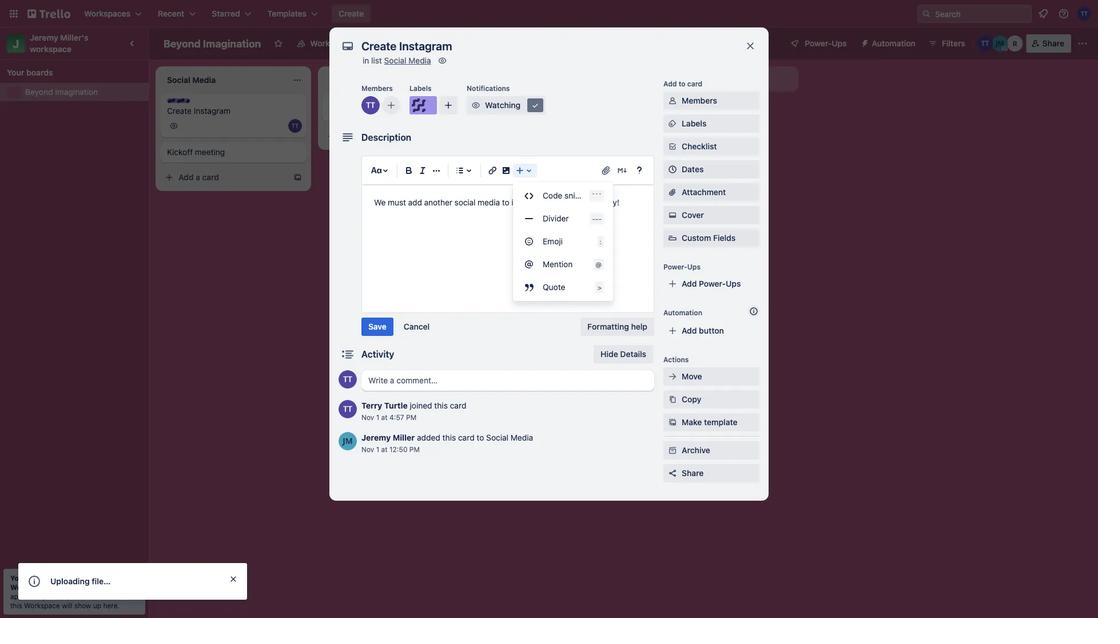 Task type: describe. For each thing, give the bounding box(es) containing it.
0 vertical spatial add a card
[[504, 104, 544, 113]]

miller's
[[60, 33, 89, 42]]

checklist
[[682, 142, 718, 151]]

create button
[[332, 5, 371, 23]]

nov 1 at 4:57 pm link
[[362, 413, 417, 421]]

uploading file…
[[50, 577, 111, 586]]

jeremy for jeremy miller's workspace
[[30, 33, 58, 42]]

lists image
[[453, 164, 467, 177]]

dates button
[[664, 160, 760, 179]]

Board name text field
[[158, 34, 267, 53]]

sm image for archive
[[667, 445, 679, 456]]

this inside if a workspace admin approves your request, other boards in this workspace will show up here.
[[10, 602, 22, 610]]

custom
[[682, 233, 712, 243]]

power- inside power-ups button
[[806, 39, 832, 48]]

12:50
[[390, 445, 408, 453]]

we
[[374, 198, 386, 207]]

nov 1 at 12:50 pm link
[[362, 445, 420, 453]]

file…
[[92, 577, 111, 586]]

miller
[[393, 433, 415, 442]]

to inside you requested to join this workspace.
[[62, 574, 69, 582]]

help
[[632, 322, 648, 331]]

---
[[593, 215, 602, 223]]

join
[[71, 574, 83, 582]]

labels link
[[664, 114, 760, 133]]

j
[[13, 37, 19, 50]]

2 vertical spatial add a card
[[179, 173, 219, 182]]

sm image for copy
[[667, 394, 679, 405]]

4:57
[[390, 413, 404, 421]]

card inside jeremy miller added this card to social media nov 1 at 12:50 pm
[[458, 433, 475, 442]]

show menu image
[[1078, 38, 1089, 49]]

archive
[[682, 446, 711, 455]]

cancel button
[[397, 318, 437, 336]]

automation inside button
[[873, 39, 916, 48]]

thinking link
[[330, 105, 462, 117]]

0 horizontal spatial add a card button
[[160, 168, 288, 187]]

pm inside jeremy miller added this card to social media nov 1 at 12:50 pm
[[410, 445, 420, 453]]

0 horizontal spatial power-ups
[[664, 263, 701, 271]]

editor toolbar toolbar
[[367, 161, 649, 301]]

Search field
[[932, 5, 1032, 22]]

increase
[[512, 198, 543, 207]]

we must add another social media to increase our youth credibility!
[[374, 198, 620, 207]]

workspace visible button
[[290, 34, 386, 53]]

0 vertical spatial terry turtle (terryturtle) image
[[978, 35, 994, 52]]

social
[[455, 198, 476, 207]]

to inside jeremy miller added this card to social media nov 1 at 12:50 pm
[[477, 433, 484, 442]]

other
[[87, 592, 104, 600]]

kickoff meeting link
[[167, 147, 300, 158]]

a for the left add a card button
[[196, 173, 200, 182]]

add members to card image
[[387, 100, 396, 111]]

view markdown image
[[617, 165, 628, 176]]

make template
[[682, 418, 738, 427]]

sm image for watching
[[471, 100, 482, 111]]

```
[[592, 192, 602, 200]]

1 vertical spatial ups
[[688, 263, 701, 271]]

to inside text box
[[502, 198, 510, 207]]

quote
[[543, 282, 566, 292]]

1 horizontal spatial terry turtle (terryturtle) image
[[362, 96, 380, 114]]

kickoff meeting
[[167, 147, 225, 157]]

hide
[[601, 349, 619, 359]]

0 vertical spatial share button
[[1027, 34, 1072, 53]]

checklist link
[[664, 137, 760, 156]]

r button
[[1008, 35, 1024, 52]]

divider image
[[523, 212, 536, 226]]

1 vertical spatial add a card
[[341, 131, 382, 141]]

1 vertical spatial terry turtle (terryturtle) image
[[339, 370, 357, 389]]

color: bold red, title: "thoughts" element
[[330, 98, 373, 107]]

2 vertical spatial terry turtle (terryturtle) image
[[288, 119, 302, 133]]

watching button
[[467, 96, 546, 114]]

dismiss flag image
[[229, 575, 238, 584]]

create instagram
[[167, 106, 231, 116]]

back to home image
[[27, 5, 70, 23]]

add another list
[[664, 74, 724, 84]]

search image
[[923, 9, 932, 18]]

imagination inside text box
[[203, 37, 261, 50]]

create from template… image
[[293, 173, 302, 182]]

0 horizontal spatial beyond imagination
[[25, 87, 98, 97]]

meeting
[[195, 147, 225, 157]]

sm image for move
[[667, 371, 679, 382]]

1 horizontal spatial members
[[682, 96, 718, 105]]

card down thinking link
[[365, 131, 382, 141]]

copy
[[682, 395, 702, 404]]

add button button
[[664, 322, 760, 340]]

star or unstar board image
[[274, 39, 283, 48]]

jeremy miller added this card to social media nov 1 at 12:50 pm
[[362, 433, 534, 453]]

0 vertical spatial labels
[[410, 84, 432, 92]]

open help dialog image
[[633, 164, 647, 177]]

Main content area, start typing to enter text. text field
[[374, 196, 642, 209]]

your
[[7, 68, 24, 77]]

youth
[[559, 198, 580, 207]]

activity
[[362, 349, 395, 360]]

0 horizontal spatial media
[[409, 56, 431, 65]]

a for right add a card button
[[521, 104, 525, 113]]

kickoff
[[167, 147, 193, 157]]

cover link
[[664, 206, 760, 224]]

your boards with 1 items element
[[7, 66, 136, 80]]

primary element
[[0, 0, 1099, 27]]

card down meeting
[[202, 173, 219, 182]]

button
[[700, 326, 725, 335]]

your boards
[[7, 68, 53, 77]]

you requested to join this workspace.
[[10, 574, 98, 591]]

power- inside add power-ups link
[[700, 279, 726, 288]]

card right the watching
[[527, 104, 544, 113]]

1 horizontal spatial labels
[[682, 119, 707, 128]]

add inside button
[[682, 326, 697, 335]]

1 vertical spatial share button
[[664, 464, 760, 483]]

beyond inside text box
[[164, 37, 201, 50]]

members link
[[664, 92, 760, 110]]

jeremy miller (jeremymiller198) image
[[993, 35, 1009, 52]]

archive link
[[664, 441, 760, 460]]

watching
[[485, 100, 521, 110]]

2 horizontal spatial add a card button
[[485, 100, 614, 118]]

social media link
[[384, 56, 431, 65]]

0 horizontal spatial automation
[[664, 309, 703, 317]]

thinking
[[330, 106, 361, 116]]

media
[[478, 198, 500, 207]]

custom fields
[[682, 233, 736, 243]]

requested
[[25, 574, 60, 582]]

a for add a card button to the middle
[[358, 131, 363, 141]]

formatting help link
[[581, 318, 655, 336]]

add button
[[682, 326, 725, 335]]

actions
[[664, 355, 689, 363]]

added
[[417, 433, 441, 442]]

add power-ups
[[682, 279, 741, 288]]

jeremy for jeremy miller added this card to social media nov 1 at 12:50 pm
[[362, 433, 391, 442]]

0 vertical spatial terry turtle (terryturtle) image
[[1078, 7, 1092, 21]]

you
[[10, 574, 23, 582]]

power-ups inside power-ups button
[[806, 39, 847, 48]]

make
[[682, 418, 703, 427]]

another inside add another list button
[[681, 74, 711, 84]]

card inside terry turtle joined this card nov 1 at 4:57 pm
[[450, 401, 467, 410]]

attachment
[[682, 187, 727, 197]]

divider
[[543, 214, 569, 223]]

jeremy miller's workspace
[[30, 33, 91, 54]]

filters
[[943, 39, 966, 48]]

card up members link at the right
[[688, 80, 703, 88]]

>
[[598, 283, 602, 291]]

more formatting image
[[430, 164, 444, 177]]

ups inside button
[[832, 39, 847, 48]]

pm inside terry turtle joined this card nov 1 at 4:57 pm
[[406, 413, 417, 421]]

mention
[[543, 260, 573, 269]]

terry
[[362, 401, 383, 410]]

sm image for members
[[667, 95, 679, 106]]

move
[[682, 372, 703, 381]]

customize views image
[[443, 38, 454, 49]]

1 vertical spatial imagination
[[55, 87, 98, 97]]



Task type: vqa. For each thing, say whether or not it's contained in the screenshot.
top add a card button
yes



Task type: locate. For each thing, give the bounding box(es) containing it.
Write a comment text field
[[362, 370, 655, 391]]

r
[[1013, 39, 1018, 48]]

board
[[408, 39, 430, 48]]

1 vertical spatial automation
[[664, 309, 703, 317]]

sm image inside move link
[[667, 371, 679, 382]]

0 vertical spatial members
[[362, 84, 393, 92]]

1 - from the left
[[593, 215, 596, 223]]

nov inside terry turtle joined this card nov 1 at 4:57 pm
[[362, 413, 374, 421]]

create for create
[[339, 9, 364, 18]]

in list social media
[[363, 56, 431, 65]]

text styles image
[[370, 164, 384, 177]]

0 horizontal spatial imagination
[[55, 87, 98, 97]]

sm image down "notifications"
[[471, 100, 482, 111]]

will
[[62, 602, 72, 610]]

nov right jeremy miller (jeremymiller198) icon
[[362, 445, 374, 453]]

this right join
[[85, 574, 98, 582]]

create down color: purple, title: none icon
[[167, 106, 192, 116]]

0 vertical spatial ups
[[832, 39, 847, 48]]

terry turtle (terryturtle) image left add members to card image
[[362, 96, 380, 114]]

0 vertical spatial list
[[372, 56, 382, 65]]

0 vertical spatial in
[[363, 56, 369, 65]]

0 horizontal spatial in
[[130, 592, 136, 600]]

automation
[[873, 39, 916, 48], [664, 309, 703, 317]]

1 horizontal spatial add a card
[[341, 131, 382, 141]]

at inside jeremy miller added this card to social media nov 1 at 12:50 pm
[[382, 445, 388, 453]]

create
[[339, 9, 364, 18], [167, 106, 192, 116]]

1 horizontal spatial imagination
[[203, 37, 261, 50]]

0 horizontal spatial members
[[362, 84, 393, 92]]

0 horizontal spatial power-
[[664, 263, 688, 271]]

nov
[[362, 413, 374, 421], [362, 445, 374, 453]]

sm image inside archive link
[[667, 445, 679, 456]]

pm
[[406, 413, 417, 421], [410, 445, 420, 453]]

add
[[408, 198, 422, 207]]

in right other
[[130, 592, 136, 600]]

1
[[376, 413, 380, 421], [376, 445, 380, 453]]

quote image
[[523, 280, 536, 294]]

terry turtle (terryturtle) image
[[978, 35, 994, 52], [339, 370, 357, 389], [339, 400, 357, 418]]

sm image inside checklist link
[[667, 141, 679, 152]]

2 - from the left
[[596, 215, 599, 223]]

this inside you requested to join this workspace.
[[85, 574, 98, 582]]

0 horizontal spatial workspace
[[24, 602, 60, 610]]

sm image for cover
[[667, 209, 679, 221]]

0 vertical spatial share
[[1043, 39, 1065, 48]]

0 horizontal spatial share
[[682, 469, 704, 478]]

rubyanndersson (rubyanndersson) image
[[1008, 35, 1024, 52]]

power-ups
[[806, 39, 847, 48], [664, 263, 701, 271]]

our
[[545, 198, 557, 207]]

pm right "4:57"
[[406, 413, 417, 421]]

boards right 'your'
[[26, 68, 53, 77]]

description
[[362, 132, 412, 143]]

sm image
[[437, 55, 448, 66], [667, 95, 679, 106], [667, 118, 679, 129], [667, 141, 679, 152], [667, 394, 679, 405], [667, 417, 679, 428], [667, 445, 679, 456]]

automation left filters button
[[873, 39, 916, 48]]

link image
[[486, 164, 500, 177]]

jeremy up workspace
[[30, 33, 58, 42]]

sm image inside make template 'link'
[[667, 417, 679, 428]]

members up add members to card image
[[362, 84, 393, 92]]

open information menu image
[[1059, 8, 1070, 19]]

show
[[74, 602, 91, 610]]

this right 'joined'
[[435, 401, 448, 410]]

1 vertical spatial beyond
[[25, 87, 53, 97]]

0 horizontal spatial jeremy
[[30, 33, 58, 42]]

2 horizontal spatial power-
[[806, 39, 832, 48]]

1 vertical spatial in
[[130, 592, 136, 600]]

to
[[679, 80, 686, 88], [502, 198, 510, 207], [477, 433, 484, 442], [62, 574, 69, 582]]

notifications
[[467, 84, 510, 92]]

1 horizontal spatial beyond imagination
[[164, 37, 261, 50]]

add a card down 'thinking'
[[341, 131, 382, 141]]

at
[[382, 413, 388, 421], [382, 445, 388, 453]]

1 horizontal spatial another
[[681, 74, 711, 84]]

0 vertical spatial beyond imagination
[[164, 37, 261, 50]]

0 horizontal spatial beyond
[[25, 87, 53, 97]]

1 inside terry turtle joined this card nov 1 at 4:57 pm
[[376, 413, 380, 421]]

sm image
[[857, 34, 873, 50], [471, 100, 482, 111], [530, 100, 541, 111], [667, 209, 679, 221], [667, 371, 679, 382]]

share down archive
[[682, 469, 704, 478]]

move link
[[664, 367, 760, 386]]

0 horizontal spatial ups
[[688, 263, 701, 271]]

1 inside jeremy miller added this card to social media nov 1 at 12:50 pm
[[376, 445, 380, 453]]

None text field
[[356, 35, 734, 56]]

1 vertical spatial jeremy
[[362, 433, 391, 442]]

imagination down your boards with 1 items element
[[55, 87, 98, 97]]

0 vertical spatial pm
[[406, 413, 417, 421]]

create for create instagram
[[167, 106, 192, 116]]

0 vertical spatial beyond
[[164, 37, 201, 50]]

0 horizontal spatial add a card
[[179, 173, 219, 182]]

another right add
[[425, 198, 453, 207]]

sm image right power-ups button
[[857, 34, 873, 50]]

0 vertical spatial media
[[409, 56, 431, 65]]

sm image inside labels link
[[667, 118, 679, 129]]

0 horizontal spatial terry turtle (terryturtle) image
[[288, 119, 302, 133]]

share button down archive link
[[664, 464, 760, 483]]

1 horizontal spatial list
[[713, 74, 724, 84]]

1 vertical spatial another
[[425, 198, 453, 207]]

terry turtle (terryturtle) image up create from template… image on the left top of the page
[[288, 119, 302, 133]]

this inside jeremy miller added this card to social media nov 1 at 12:50 pm
[[443, 433, 456, 442]]

menu
[[513, 184, 614, 299]]

cancel
[[404, 322, 430, 331]]

boards
[[26, 68, 53, 77], [106, 592, 128, 600]]

to left join
[[62, 574, 69, 582]]

add
[[664, 74, 679, 84], [664, 80, 677, 88], [504, 104, 519, 113], [341, 131, 356, 141], [179, 173, 194, 182], [682, 279, 697, 288], [682, 326, 697, 335]]

uploading
[[50, 577, 90, 586]]

0 vertical spatial nov
[[362, 413, 374, 421]]

1 vertical spatial share
[[682, 469, 704, 478]]

add power-ups link
[[664, 275, 760, 293]]

instagram
[[194, 106, 231, 116]]

add a card down kickoff meeting
[[179, 173, 219, 182]]

0 vertical spatial add a card button
[[485, 100, 614, 118]]

boards down admin
[[106, 592, 128, 600]]

formatting help
[[588, 322, 648, 331]]

1 horizontal spatial automation
[[873, 39, 916, 48]]

2 horizontal spatial workspace
[[310, 39, 353, 48]]

sm image inside copy link
[[667, 394, 679, 405]]

1 vertical spatial at
[[382, 445, 388, 453]]

code snippet ```
[[543, 191, 602, 200]]

@
[[596, 260, 602, 268]]

in inside if a workspace admin approves your request, other boards in this workspace will show up here.
[[130, 592, 136, 600]]

to up members link at the right
[[679, 80, 686, 88]]

ups up add power-ups
[[688, 263, 701, 271]]

add to card
[[664, 80, 703, 88]]

save
[[369, 322, 387, 331]]

0 horizontal spatial boards
[[26, 68, 53, 77]]

at inside terry turtle joined this card nov 1 at 4:57 pm
[[382, 413, 388, 421]]

1 vertical spatial labels
[[682, 119, 707, 128]]

list
[[372, 56, 382, 65], [713, 74, 724, 84]]

1 vertical spatial media
[[511, 433, 534, 442]]

1 at from the top
[[382, 413, 388, 421]]

0 horizontal spatial social
[[384, 56, 407, 65]]

a inside if a workspace admin approves your request, other boards in this workspace will show up here.
[[59, 583, 63, 591]]

workspace inside button
[[310, 39, 353, 48]]

0 vertical spatial create
[[339, 9, 364, 18]]

workspace left visible
[[310, 39, 353, 48]]

1 horizontal spatial add a card button
[[323, 127, 451, 145]]

2 vertical spatial power-
[[700, 279, 726, 288]]

1 horizontal spatial power-ups
[[806, 39, 847, 48]]

2 vertical spatial ups
[[726, 279, 741, 288]]

sm image down actions
[[667, 371, 679, 382]]

imagination left star or unstar board image
[[203, 37, 261, 50]]

0 horizontal spatial list
[[372, 56, 382, 65]]

1 down terry
[[376, 413, 380, 421]]

beyond imagination
[[164, 37, 261, 50], [25, 87, 98, 97]]

workspace down the your
[[24, 602, 60, 610]]

1 vertical spatial 1
[[376, 445, 380, 453]]

1 vertical spatial members
[[682, 96, 718, 105]]

this right added
[[443, 433, 456, 442]]

2 at from the top
[[382, 445, 388, 453]]

2 vertical spatial add a card button
[[160, 168, 288, 187]]

1 nov from the top
[[362, 413, 374, 421]]

this inside terry turtle joined this card nov 1 at 4:57 pm
[[435, 401, 448, 410]]

workspace
[[310, 39, 353, 48], [65, 583, 101, 591], [24, 602, 60, 610]]

add a card down "notifications"
[[504, 104, 544, 113]]

this down approves
[[10, 602, 22, 610]]

1 horizontal spatial power-
[[700, 279, 726, 288]]

turtle
[[385, 401, 408, 410]]

share button down 0 notifications image
[[1027, 34, 1072, 53]]

social inside jeremy miller added this card to social media nov 1 at 12:50 pm
[[487, 433, 509, 442]]

1 vertical spatial add a card button
[[323, 127, 451, 145]]

emoji image
[[523, 235, 536, 248]]

automation button
[[857, 34, 923, 53]]

0 vertical spatial jeremy
[[30, 33, 58, 42]]

nov down terry
[[362, 413, 374, 421]]

another up members link at the right
[[681, 74, 711, 84]]

save button
[[362, 318, 394, 336]]

media
[[409, 56, 431, 65], [511, 433, 534, 442]]

sm image inside automation button
[[857, 34, 873, 50]]

automation up the add button
[[664, 309, 703, 317]]

0 horizontal spatial labels
[[410, 84, 432, 92]]

workspace.
[[10, 583, 51, 591]]

1 vertical spatial social
[[487, 433, 509, 442]]

-
[[593, 215, 596, 223], [596, 215, 599, 223], [599, 215, 602, 223]]

thoughts
[[341, 99, 373, 107]]

at left 12:50
[[382, 445, 388, 453]]

at left "4:57"
[[382, 413, 388, 421]]

ups down fields
[[726, 279, 741, 288]]

hide details link
[[594, 345, 654, 363]]

1 vertical spatial pm
[[410, 445, 420, 453]]

terry turtle joined this card nov 1 at 4:57 pm
[[362, 401, 467, 421]]

jeremy miller (jeremymiller198) image
[[339, 432, 357, 450]]

jeremy inside jeremy miller added this card to social media nov 1 at 12:50 pm
[[362, 433, 391, 442]]

labels up color: purple, title: none image
[[410, 84, 432, 92]]

share for the bottom share button
[[682, 469, 704, 478]]

another inside main content area, start typing to enter text. text box
[[425, 198, 453, 207]]

2 horizontal spatial terry turtle (terryturtle) image
[[1078, 7, 1092, 21]]

this
[[435, 401, 448, 410], [443, 433, 456, 442], [85, 574, 98, 582], [10, 602, 22, 610]]

in
[[363, 56, 369, 65], [130, 592, 136, 600]]

1 vertical spatial terry turtle (terryturtle) image
[[362, 96, 380, 114]]

card right added
[[458, 433, 475, 442]]

a
[[521, 104, 525, 113], [358, 131, 363, 141], [196, 173, 200, 182], [59, 583, 63, 591]]

up
[[93, 602, 101, 610]]

0 notifications image
[[1037, 7, 1051, 21]]

card right 'joined'
[[450, 401, 467, 410]]

1 vertical spatial list
[[713, 74, 724, 84]]

sm image for checklist
[[667, 141, 679, 152]]

list down visible
[[372, 56, 382, 65]]

share button
[[1027, 34, 1072, 53], [664, 464, 760, 483]]

sm image left cover
[[667, 209, 679, 221]]

0 vertical spatial social
[[384, 56, 407, 65]]

1 horizontal spatial boards
[[106, 592, 128, 600]]

italic ⌘i image
[[416, 164, 430, 177]]

dates
[[682, 165, 704, 174]]

create inside button
[[339, 9, 364, 18]]

1 vertical spatial nov
[[362, 445, 374, 453]]

1 vertical spatial create
[[167, 106, 192, 116]]

sm image for make template
[[667, 417, 679, 428]]

labels up checklist
[[682, 119, 707, 128]]

media inside jeremy miller added this card to social media nov 1 at 12:50 pm
[[511, 433, 534, 442]]

create instagram link
[[167, 105, 300, 117]]

boards inside your boards with 1 items element
[[26, 68, 53, 77]]

sm image for automation
[[857, 34, 873, 50]]

jeremy inside jeremy miller's workspace
[[30, 33, 58, 42]]

to right added
[[477, 433, 484, 442]]

in down visible
[[363, 56, 369, 65]]

1 horizontal spatial beyond
[[164, 37, 201, 50]]

members
[[362, 84, 393, 92], [682, 96, 718, 105]]

filters button
[[925, 34, 969, 53]]

1 1 from the top
[[376, 413, 380, 421]]

2 1 from the top
[[376, 445, 380, 453]]

create up workspace visible
[[339, 9, 364, 18]]

menu containing code snippet
[[513, 184, 614, 299]]

another
[[681, 74, 711, 84], [425, 198, 453, 207]]

terry turtle (terryturtle) image right 'open information menu' image
[[1078, 7, 1092, 21]]

bold ⌘b image
[[402, 164, 416, 177]]

workspace visible
[[310, 39, 379, 48]]

0 vertical spatial workspace
[[310, 39, 353, 48]]

power-ups button
[[783, 34, 854, 53]]

hide details
[[601, 349, 647, 359]]

sm image inside cover link
[[667, 209, 679, 221]]

fields
[[714, 233, 736, 243]]

list inside button
[[713, 74, 724, 84]]

sm image inside members link
[[667, 95, 679, 106]]

1 vertical spatial workspace
[[65, 583, 101, 591]]

add another list button
[[643, 66, 799, 92]]

1 horizontal spatial in
[[363, 56, 369, 65]]

sm image for labels
[[667, 118, 679, 129]]

1 horizontal spatial ups
[[726, 279, 741, 288]]

attachment button
[[664, 183, 760, 201]]

1 left 12:50
[[376, 445, 380, 453]]

color: purple, title: none image
[[167, 98, 190, 103]]

nov inside jeremy miller added this card to social media nov 1 at 12:50 pm
[[362, 445, 374, 453]]

0 vertical spatial automation
[[873, 39, 916, 48]]

sm image right the watching
[[530, 100, 541, 111]]

pm down miller
[[410, 445, 420, 453]]

ups left automation button
[[832, 39, 847, 48]]

request,
[[58, 592, 85, 600]]

members down add another list
[[682, 96, 718, 105]]

1 horizontal spatial share
[[1043, 39, 1065, 48]]

2 nov from the top
[[362, 445, 374, 453]]

0 horizontal spatial create
[[167, 106, 192, 116]]

joined
[[410, 401, 433, 410]]

list up members link at the right
[[713, 74, 724, 84]]

1 vertical spatial power-
[[664, 263, 688, 271]]

1 horizontal spatial social
[[487, 433, 509, 442]]

if
[[53, 583, 57, 591]]

approves
[[10, 592, 40, 600]]

1 horizontal spatial workspace
[[65, 583, 101, 591]]

:
[[600, 238, 602, 246]]

social
[[384, 56, 407, 65], [487, 433, 509, 442]]

1 horizontal spatial jeremy
[[362, 433, 391, 442]]

attach and insert link image
[[601, 165, 612, 176]]

boards inside if a workspace admin approves your request, other boards in this workspace will show up here.
[[106, 592, 128, 600]]

2 horizontal spatial ups
[[832, 39, 847, 48]]

share for the top share button
[[1043, 39, 1065, 48]]

0 vertical spatial another
[[681, 74, 711, 84]]

0 vertical spatial boards
[[26, 68, 53, 77]]

jeremy up nov 1 at 12:50 pm link at the left bottom of page
[[362, 433, 391, 442]]

0 vertical spatial at
[[382, 413, 388, 421]]

add a card button
[[485, 100, 614, 118], [323, 127, 451, 145], [160, 168, 288, 187]]

details
[[621, 349, 647, 359]]

1 horizontal spatial media
[[511, 433, 534, 442]]

image image
[[500, 164, 513, 177]]

code snippet image
[[523, 189, 536, 203]]

visible
[[355, 39, 379, 48]]

menu inside editor toolbar toolbar
[[513, 184, 614, 299]]

snippet
[[565, 191, 593, 200]]

beyond imagination inside text box
[[164, 37, 261, 50]]

beyond
[[164, 37, 201, 50], [25, 87, 53, 97]]

1 horizontal spatial share button
[[1027, 34, 1072, 53]]

0 horizontal spatial share button
[[664, 464, 760, 483]]

add a card
[[504, 104, 544, 113], [341, 131, 382, 141], [179, 173, 219, 182]]

add inside button
[[664, 74, 679, 84]]

3 - from the left
[[599, 215, 602, 223]]

must
[[388, 198, 406, 207]]

credibility!
[[582, 198, 620, 207]]

to right media
[[502, 198, 510, 207]]

emoji
[[543, 237, 563, 246]]

0 vertical spatial power-
[[806, 39, 832, 48]]

terry turtle (terryturtle) image
[[1078, 7, 1092, 21], [362, 96, 380, 114], [288, 119, 302, 133]]

0 vertical spatial imagination
[[203, 37, 261, 50]]

color: purple, title: none image
[[410, 96, 437, 114]]

share left the show menu icon
[[1043, 39, 1065, 48]]

if a workspace admin approves your request, other boards in this workspace will show up here.
[[10, 583, 136, 610]]

formatting
[[588, 322, 630, 331]]

workspace down join
[[65, 583, 101, 591]]

2 vertical spatial terry turtle (terryturtle) image
[[339, 400, 357, 418]]

card
[[688, 80, 703, 88], [527, 104, 544, 113], [365, 131, 382, 141], [202, 173, 219, 182], [450, 401, 467, 410], [458, 433, 475, 442]]

mention image
[[523, 258, 536, 271]]



